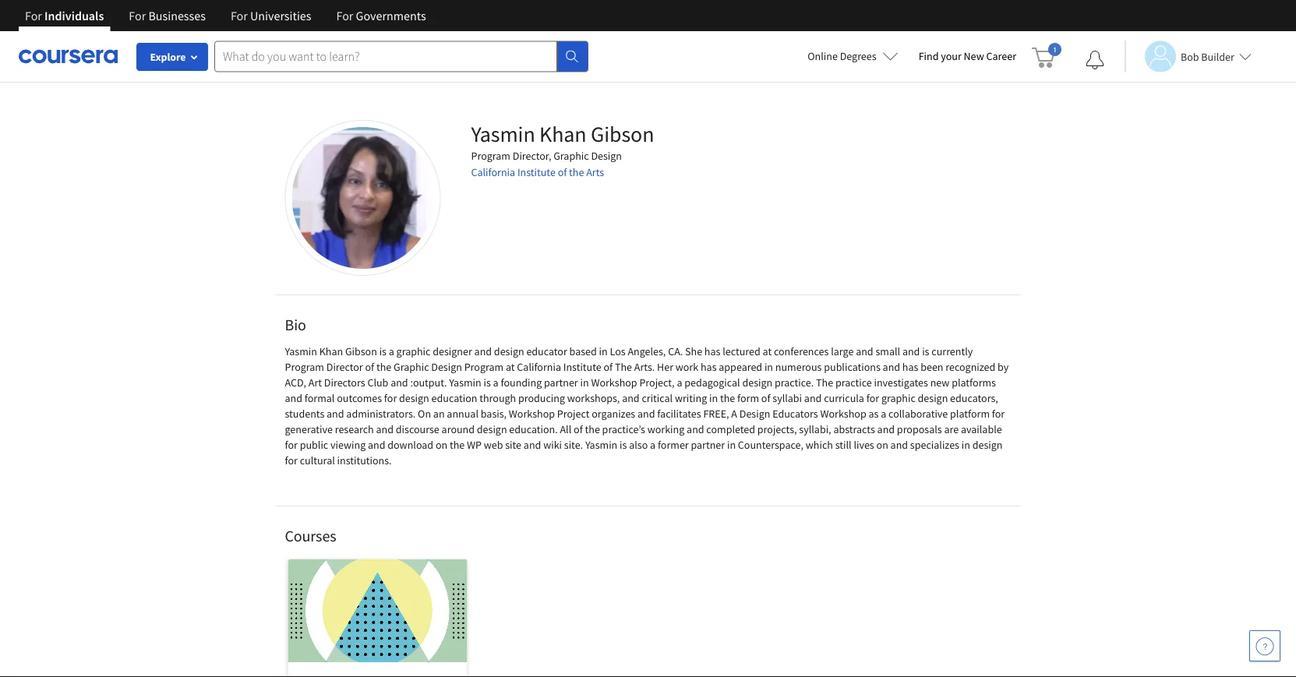 Task type: locate. For each thing, give the bounding box(es) containing it.
1 vertical spatial khan
[[319, 345, 343, 359]]

institutions.
[[337, 454, 392, 468]]

has up pedagogical
[[701, 360, 717, 374]]

khan inside the yasmin khan gibson program director, graphic design california institute of the arts
[[540, 120, 587, 148]]

1 horizontal spatial institute
[[564, 360, 602, 374]]

wp
[[467, 438, 482, 452]]

2 on from the left
[[877, 438, 889, 452]]

institute down director,
[[518, 165, 556, 179]]

at
[[763, 345, 772, 359], [506, 360, 515, 374]]

and up institutions. on the left bottom of page
[[368, 438, 386, 452]]

in
[[599, 345, 608, 359], [765, 360, 774, 374], [581, 376, 589, 390], [710, 392, 718, 406], [728, 438, 736, 452], [962, 438, 971, 452]]

0 horizontal spatial graphic
[[397, 345, 431, 359]]

administrators.
[[347, 407, 416, 421]]

shopping cart: 1 item image
[[1033, 43, 1062, 68]]

graphic
[[397, 345, 431, 359], [882, 392, 916, 406]]

director
[[327, 360, 363, 374]]

on down "around"
[[436, 438, 448, 452]]

in down pedagogical
[[710, 392, 718, 406]]

khan up director
[[319, 345, 343, 359]]

workshop up workshops, in the left bottom of the page
[[591, 376, 638, 390]]

abstracts
[[834, 423, 876, 437]]

institute
[[518, 165, 556, 179], [564, 360, 602, 374]]

0 horizontal spatial california
[[471, 165, 516, 179]]

and right club
[[391, 376, 408, 390]]

graphic up the :output.
[[394, 360, 429, 374]]

0 vertical spatial the
[[615, 360, 633, 374]]

syllabi
[[773, 392, 803, 406]]

1 horizontal spatial at
[[763, 345, 772, 359]]

gibson up director
[[345, 345, 377, 359]]

design down form
[[740, 407, 771, 421]]

has
[[705, 345, 721, 359], [701, 360, 717, 374], [903, 360, 919, 374]]

1 vertical spatial gibson
[[345, 345, 377, 359]]

1 vertical spatial california
[[517, 360, 561, 374]]

design up on
[[399, 392, 430, 406]]

specializes
[[911, 438, 960, 452]]

of right form
[[762, 392, 771, 406]]

is
[[380, 345, 387, 359], [923, 345, 930, 359], [484, 376, 491, 390], [620, 438, 627, 452]]

california inside the yasmin khan gibson program director, graphic design california institute of the arts
[[471, 165, 516, 179]]

at right lectured
[[763, 345, 772, 359]]

workshop down curricula
[[821, 407, 867, 421]]

for left "cultural"
[[285, 454, 298, 468]]

is up the been at the bottom of the page
[[923, 345, 930, 359]]

0 horizontal spatial design
[[432, 360, 462, 374]]

curricula
[[824, 392, 865, 406]]

working
[[648, 423, 685, 437]]

and down proposals
[[891, 438, 909, 452]]

bob builder
[[1182, 50, 1235, 64]]

the down project
[[585, 423, 600, 437]]

basis,
[[481, 407, 507, 421]]

and up organizes
[[622, 392, 640, 406]]

graphic down investigates
[[882, 392, 916, 406]]

of right all
[[574, 423, 583, 437]]

the left arts at the top left
[[569, 165, 584, 179]]

1 horizontal spatial the
[[817, 376, 834, 390]]

graphic up the :output.
[[397, 345, 431, 359]]

partner down completed
[[691, 438, 725, 452]]

0 vertical spatial khan
[[540, 120, 587, 148]]

still
[[836, 438, 852, 452]]

1 horizontal spatial gibson
[[591, 120, 655, 148]]

and right designer
[[475, 345, 492, 359]]

designer
[[433, 345, 472, 359]]

1 horizontal spatial on
[[877, 438, 889, 452]]

large
[[831, 345, 854, 359]]

institute down the "based"
[[564, 360, 602, 374]]

practice's
[[603, 423, 646, 437]]

explore
[[150, 50, 186, 64]]

4 for from the left
[[337, 8, 354, 23]]

0 vertical spatial institute
[[518, 165, 556, 179]]

the
[[569, 165, 584, 179], [377, 360, 392, 374], [721, 392, 736, 406], [585, 423, 600, 437], [450, 438, 465, 452]]

2 horizontal spatial workshop
[[821, 407, 867, 421]]

yasmin inside the yasmin khan gibson program director, graphic design california institute of the arts
[[471, 120, 535, 148]]

career
[[987, 49, 1017, 63]]

the up curricula
[[817, 376, 834, 390]]

1 vertical spatial graphic
[[394, 360, 429, 374]]

1 vertical spatial partner
[[691, 438, 725, 452]]

1 horizontal spatial california
[[517, 360, 561, 374]]

yasmin up director,
[[471, 120, 535, 148]]

businesses
[[149, 8, 206, 23]]

khan inside yasmin khan gibson is a graphic designer and design educator based in los angeles, ca. she has lectured at conferences large and small and is currently program director of the graphic design program at california institute of the arts. her work has appeared in numerous publications and has been recognized by acd, art directors club and :output. yasmin is a founding partner in workshop project, a pedagogical design practice. the practice investigates new platforms and formal outcomes for design education through producing workshops, and critical writing in the form of syllabi and curricula for graphic design educators, students and administrators. on an annual basis, workshop project organizes and facilitates free, a design educators workshop as a collaborative platform for generative research and discourse around design education. all of the practice's working and completed projects, syllabi, abstracts and proposals are available for public viewing and download on the wp web site and wiki site. yasmin is also a former partner in counterspace, which still lives on and specializes in design for cultural institutions.
[[319, 345, 343, 359]]

california inside yasmin khan gibson is a graphic designer and design educator based in los angeles, ca. she has lectured at conferences large and small and is currently program director of the graphic design program at california institute of the arts. her work has appeared in numerous publications and has been recognized by acd, art directors club and :output. yasmin is a founding partner in workshop project, a pedagogical design practice. the practice investigates new platforms and formal outcomes for design education through producing workshops, and critical writing in the form of syllabi and curricula for graphic design educators, students and administrators. on an annual basis, workshop project organizes and facilitates free, a design educators workshop as a collaborative platform for generative research and discourse around design education. all of the practice's working and completed projects, syllabi, abstracts and proposals are available for public viewing and download on the wp web site and wiki site. yasmin is also a former partner in counterspace, which still lives on and specializes in design for cultural institutions.
[[517, 360, 561, 374]]

the up club
[[377, 360, 392, 374]]

has up investigates
[[903, 360, 919, 374]]

for
[[25, 8, 42, 23], [129, 8, 146, 23], [231, 8, 248, 23], [337, 8, 354, 23]]

gibson inside yasmin khan gibson is a graphic designer and design educator based in los angeles, ca. she has lectured at conferences large and small and is currently program director of the graphic design program at california institute of the arts. her work has appeared in numerous publications and has been recognized by acd, art directors club and :output. yasmin is a founding partner in workshop project, a pedagogical design practice. the practice investigates new platforms and formal outcomes for design education through producing workshops, and critical writing in the form of syllabi and curricula for graphic design educators, students and administrators. on an annual basis, workshop project organizes and facilitates free, a design educators workshop as a collaborative platform for generative research and discourse around design education. all of the practice's working and completed projects, syllabi, abstracts and proposals are available for public viewing and download on the wp web site and wiki site. yasmin is also a former partner in counterspace, which still lives on and specializes in design for cultural institutions.
[[345, 345, 377, 359]]

1 horizontal spatial graphic
[[554, 149, 589, 163]]

1 for from the left
[[25, 8, 42, 23]]

of down los at the left of page
[[604, 360, 613, 374]]

on right lives at right
[[877, 438, 889, 452]]

0 horizontal spatial khan
[[319, 345, 343, 359]]

and down facilitates
[[687, 423, 705, 437]]

publications
[[825, 360, 881, 374]]

conferences
[[774, 345, 829, 359]]

graphic up arts at the top left
[[554, 149, 589, 163]]

1 vertical spatial the
[[817, 376, 834, 390]]

0 vertical spatial design
[[591, 149, 622, 163]]

california down director,
[[471, 165, 516, 179]]

design up founding
[[494, 345, 525, 359]]

arts
[[587, 165, 605, 179]]

and up educators
[[805, 392, 822, 406]]

and right small
[[903, 345, 921, 359]]

project
[[558, 407, 590, 421]]

1 horizontal spatial workshop
[[591, 376, 638, 390]]

for governments
[[337, 8, 426, 23]]

yasmin
[[471, 120, 535, 148], [285, 345, 317, 359], [449, 376, 482, 390], [586, 438, 618, 452]]

platform
[[951, 407, 990, 421]]

partner
[[544, 376, 578, 390], [691, 438, 725, 452]]

for left individuals
[[25, 8, 42, 23]]

0 vertical spatial california
[[471, 165, 516, 179]]

2 horizontal spatial design
[[740, 407, 771, 421]]

for individuals
[[25, 8, 104, 23]]

yasmin khan gibson is a graphic designer and design educator based in los angeles, ca. she has lectured at conferences large and small and is currently program director of the graphic design program at california institute of the arts. her work has appeared in numerous publications and has been recognized by acd, art directors club and :output. yasmin is a founding partner in workshop project, a pedagogical design practice. the practice investigates new platforms and formal outcomes for design education through producing workshops, and critical writing in the form of syllabi and curricula for graphic design educators, students and administrators. on an annual basis, workshop project organizes and facilitates free, a design educators workshop as a collaborative platform for generative research and discourse around design education. all of the practice's working and completed projects, syllabi, abstracts and proposals are available for public viewing and download on the wp web site and wiki site. yasmin is also a former partner in counterspace, which still lives on and specializes in design for cultural institutions.
[[285, 345, 1009, 468]]

is up club
[[380, 345, 387, 359]]

currently
[[932, 345, 974, 359]]

khan
[[540, 120, 587, 148], [319, 345, 343, 359]]

investigates
[[875, 376, 929, 390]]

also
[[629, 438, 648, 452]]

program up through
[[465, 360, 504, 374]]

is left also
[[620, 438, 627, 452]]

khan up director,
[[540, 120, 587, 148]]

outcomes
[[337, 392, 382, 406]]

0 vertical spatial graphic
[[397, 345, 431, 359]]

0 horizontal spatial workshop
[[509, 407, 555, 421]]

online degrees
[[808, 49, 877, 63]]

the down los at the left of page
[[615, 360, 633, 374]]

pedagogical
[[685, 376, 741, 390]]

0 horizontal spatial gibson
[[345, 345, 377, 359]]

1 vertical spatial institute
[[564, 360, 602, 374]]

0 horizontal spatial institute
[[518, 165, 556, 179]]

1 horizontal spatial design
[[591, 149, 622, 163]]

design
[[494, 345, 525, 359], [743, 376, 773, 390], [399, 392, 430, 406], [918, 392, 949, 406], [477, 423, 507, 437], [973, 438, 1003, 452]]

annual
[[447, 407, 479, 421]]

gibson for yasmin khan gibson program director, graphic design california institute of the arts
[[591, 120, 655, 148]]

for left businesses
[[129, 8, 146, 23]]

wiki
[[544, 438, 562, 452]]

by
[[998, 360, 1009, 374]]

in left los at the left of page
[[599, 345, 608, 359]]

and down small
[[883, 360, 901, 374]]

california down educator
[[517, 360, 561, 374]]

3 for from the left
[[231, 8, 248, 23]]

web
[[484, 438, 503, 452]]

the inside the yasmin khan gibson program director, graphic design california institute of the arts
[[569, 165, 584, 179]]

1 horizontal spatial khan
[[540, 120, 587, 148]]

for for individuals
[[25, 8, 42, 23]]

online degrees button
[[796, 39, 911, 73]]

partner up the producing
[[544, 376, 578, 390]]

the up 'a'
[[721, 392, 736, 406]]

individuals
[[45, 8, 104, 23]]

of left arts at the top left
[[558, 165, 567, 179]]

profile image
[[285, 120, 441, 276]]

for left universities
[[231, 8, 248, 23]]

california
[[471, 165, 516, 179], [517, 360, 561, 374]]

0 horizontal spatial at
[[506, 360, 515, 374]]

small
[[876, 345, 901, 359]]

for universities
[[231, 8, 312, 23]]

proposals
[[898, 423, 943, 437]]

on
[[418, 407, 431, 421]]

club
[[368, 376, 389, 390]]

0 vertical spatial gibson
[[591, 120, 655, 148]]

for businesses
[[129, 8, 206, 23]]

gibson up arts at the top left
[[591, 120, 655, 148]]

the down "around"
[[450, 438, 465, 452]]

design up arts at the top left
[[591, 149, 622, 163]]

organizes
[[592, 407, 636, 421]]

0 vertical spatial at
[[763, 345, 772, 359]]

design down available
[[973, 438, 1003, 452]]

What do you want to learn? text field
[[214, 41, 558, 72]]

1 vertical spatial graphic
[[882, 392, 916, 406]]

None search field
[[214, 41, 589, 72]]

0 horizontal spatial on
[[436, 438, 448, 452]]

gibson
[[591, 120, 655, 148], [345, 345, 377, 359]]

design down designer
[[432, 360, 462, 374]]

gibson inside the yasmin khan gibson program director, graphic design california institute of the arts
[[591, 120, 655, 148]]

at up founding
[[506, 360, 515, 374]]

gibson for yasmin khan gibson is a graphic designer and design educator based in los angeles, ca. she has lectured at conferences large and small and is currently program director of the graphic design program at california institute of the arts. her work has appeared in numerous publications and has been recognized by acd, art directors club and :output. yasmin is a founding partner in workshop project, a pedagogical design practice. the practice investigates new platforms and formal outcomes for design education through producing workshops, and critical writing in the form of syllabi and curricula for graphic design educators, students and administrators. on an annual basis, workshop project organizes and facilitates free, a design educators workshop as a collaborative platform for generative research and discourse around design education. all of the practice's working and completed projects, syllabi, abstracts and proposals are available for public viewing and download on the wp web site and wiki site. yasmin is also a former partner in counterspace, which still lives on and specializes in design for cultural institutions.
[[345, 345, 377, 359]]

counterspace,
[[738, 438, 804, 452]]

workshop up education. at the bottom left of page
[[509, 407, 555, 421]]

site
[[506, 438, 522, 452]]

0 horizontal spatial the
[[615, 360, 633, 374]]

0 vertical spatial graphic
[[554, 149, 589, 163]]

your
[[941, 49, 962, 63]]

1 horizontal spatial graphic
[[882, 392, 916, 406]]

governments
[[356, 8, 426, 23]]

show notifications image
[[1086, 51, 1105, 69]]

2 vertical spatial design
[[740, 407, 771, 421]]

been
[[921, 360, 944, 374]]

arts.
[[635, 360, 655, 374]]

and down acd,
[[285, 392, 303, 406]]

graphic
[[554, 149, 589, 163], [394, 360, 429, 374]]

in right appeared
[[765, 360, 774, 374]]

all
[[560, 423, 572, 437]]

program left director,
[[471, 149, 511, 163]]

1 on from the left
[[436, 438, 448, 452]]

yasmin down bio
[[285, 345, 317, 359]]

2 for from the left
[[129, 8, 146, 23]]

for left "governments"
[[337, 8, 354, 23]]

project,
[[640, 376, 675, 390]]

download
[[388, 438, 434, 452]]

and down education. at the bottom left of page
[[524, 438, 542, 452]]

0 vertical spatial partner
[[544, 376, 578, 390]]

0 horizontal spatial graphic
[[394, 360, 429, 374]]

formal
[[305, 392, 335, 406]]



Task type: vqa. For each thing, say whether or not it's contained in the screenshot.
first during from the top
no



Task type: describe. For each thing, give the bounding box(es) containing it.
graphic inside yasmin khan gibson is a graphic designer and design educator based in los angeles, ca. she has lectured at conferences large and small and is currently program director of the graphic design program at california institute of the arts. her work has appeared in numerous publications and has been recognized by acd, art directors club and :output. yasmin is a founding partner in workshop project, a pedagogical design practice. the practice investigates new platforms and formal outcomes for design education through producing workshops, and critical writing in the form of syllabi and curricula for graphic design educators, students and administrators. on an annual basis, workshop project organizes and facilitates free, a design educators workshop as a collaborative platform for generative research and discourse around design education. all of the practice's working and completed projects, syllabi, abstracts and proposals are available for public viewing and download on the wp web site and wiki site. yasmin is also a former partner in counterspace, which still lives on and specializes in design for cultural institutions.
[[394, 360, 429, 374]]

research
[[335, 423, 374, 437]]

banner navigation
[[12, 0, 439, 31]]

universities
[[250, 8, 312, 23]]

educators,
[[951, 392, 999, 406]]

lives
[[854, 438, 875, 452]]

for up the administrators.
[[384, 392, 397, 406]]

students
[[285, 407, 325, 421]]

graphic inside the yasmin khan gibson program director, graphic design california institute of the arts
[[554, 149, 589, 163]]

form
[[738, 392, 760, 406]]

practice
[[836, 376, 872, 390]]

coursera image
[[19, 44, 118, 69]]

which
[[806, 438, 834, 452]]

workshops,
[[568, 392, 620, 406]]

recognized
[[946, 360, 996, 374]]

collaborative
[[889, 407, 949, 421]]

los
[[610, 345, 626, 359]]

a
[[732, 407, 738, 421]]

writing
[[675, 392, 708, 406]]

design up form
[[743, 376, 773, 390]]

for up as
[[867, 392, 880, 406]]

angeles,
[[628, 345, 666, 359]]

acd,
[[285, 376, 307, 390]]

completed
[[707, 423, 756, 437]]

syllabi,
[[800, 423, 832, 437]]

:output.
[[411, 376, 447, 390]]

khan for yasmin khan gibson program director, graphic design california institute of the arts
[[540, 120, 587, 148]]

bob builder button
[[1125, 41, 1252, 72]]

as
[[869, 407, 879, 421]]

work
[[676, 360, 699, 374]]

for up available
[[993, 407, 1005, 421]]

through
[[480, 392, 516, 406]]

and up publications
[[856, 345, 874, 359]]

educator
[[527, 345, 568, 359]]

institute inside yasmin khan gibson is a graphic designer and design educator based in los angeles, ca. she has lectured at conferences large and small and is currently program director of the graphic design program at california institute of the arts. her work has appeared in numerous publications and has been recognized by acd, art directors club and :output. yasmin is a founding partner in workshop project, a pedagogical design practice. the practice investigates new platforms and formal outcomes for design education through producing workshops, and critical writing in the form of syllabi and curricula for graphic design educators, students and administrators. on an annual basis, workshop project organizes and facilitates free, a design educators workshop as a collaborative platform for generative research and discourse around design education. all of the practice's working and completed projects, syllabi, abstracts and proposals are available for public viewing and download on the wp web site and wiki site. yasmin is also a former partner in counterspace, which still lives on and specializes in design for cultural institutions.
[[564, 360, 602, 374]]

viewing
[[331, 438, 366, 452]]

bio
[[285, 315, 306, 335]]

generative
[[285, 423, 333, 437]]

california institute of the arts link
[[471, 165, 605, 179]]

find your new career link
[[911, 47, 1025, 66]]

1 vertical spatial design
[[432, 360, 462, 374]]

public
[[300, 438, 329, 452]]

site.
[[564, 438, 583, 452]]

help center image
[[1256, 637, 1275, 656]]

of up club
[[365, 360, 374, 374]]

for for businesses
[[129, 8, 146, 23]]

discourse
[[396, 423, 440, 437]]

critical
[[642, 392, 673, 406]]

find
[[919, 49, 939, 63]]

1 vertical spatial at
[[506, 360, 515, 374]]

and down the administrators.
[[376, 423, 394, 437]]

design up web
[[477, 423, 507, 437]]

for left public
[[285, 438, 298, 452]]

she
[[686, 345, 703, 359]]

her
[[657, 360, 674, 374]]

find your new career
[[919, 49, 1017, 63]]

cultural
[[300, 454, 335, 468]]

numerous
[[776, 360, 822, 374]]

khan for yasmin khan gibson is a graphic designer and design educator based in los angeles, ca. she has lectured at conferences large and small and is currently program director of the graphic design program at california institute of the arts. her work has appeared in numerous publications and has been recognized by acd, art directors club and :output. yasmin is a founding partner in workshop project, a pedagogical design practice. the practice investigates new platforms and formal outcomes for design education through producing workshops, and critical writing in the form of syllabi and curricula for graphic design educators, students and administrators. on an annual basis, workshop project organizes and facilitates free, a design educators workshop as a collaborative platform for generative research and discourse around design education. all of the practice's working and completed projects, syllabi, abstracts and proposals are available for public viewing and download on the wp web site and wiki site. yasmin is also a former partner in counterspace, which still lives on and specializes in design for cultural institutions.
[[319, 345, 343, 359]]

yasmin up education
[[449, 376, 482, 390]]

ca.
[[668, 345, 683, 359]]

yasmin down the practice's
[[586, 438, 618, 452]]

in down available
[[962, 438, 971, 452]]

online
[[808, 49, 838, 63]]

design down new
[[918, 392, 949, 406]]

platforms
[[952, 376, 997, 390]]

former
[[658, 438, 689, 452]]

directors
[[324, 376, 365, 390]]

bob
[[1182, 50, 1200, 64]]

is up through
[[484, 376, 491, 390]]

in up workshops, in the left bottom of the page
[[581, 376, 589, 390]]

around
[[442, 423, 475, 437]]

has right she at the bottom right of the page
[[705, 345, 721, 359]]

producing
[[519, 392, 565, 406]]

in down completed
[[728, 438, 736, 452]]

new
[[931, 376, 950, 390]]

explore button
[[136, 43, 208, 71]]

based
[[570, 345, 597, 359]]

of inside the yasmin khan gibson program director, graphic design california institute of the arts
[[558, 165, 567, 179]]

new
[[964, 49, 985, 63]]

institute inside the yasmin khan gibson program director, graphic design california institute of the arts
[[518, 165, 556, 179]]

for for governments
[[337, 8, 354, 23]]

an
[[434, 407, 445, 421]]

art
[[309, 376, 322, 390]]

free,
[[704, 407, 730, 421]]

appeared
[[719, 360, 763, 374]]

1 horizontal spatial partner
[[691, 438, 725, 452]]

degrees
[[840, 49, 877, 63]]

director,
[[513, 149, 552, 163]]

projects,
[[758, 423, 797, 437]]

design inside the yasmin khan gibson program director, graphic design california institute of the arts
[[591, 149, 622, 163]]

and down critical
[[638, 407, 655, 421]]

lectured
[[723, 345, 761, 359]]

for for universities
[[231, 8, 248, 23]]

courses
[[285, 527, 337, 546]]

0 horizontal spatial partner
[[544, 376, 578, 390]]

education
[[432, 392, 478, 406]]

and down formal
[[327, 407, 344, 421]]

program up acd,
[[285, 360, 324, 374]]

available
[[962, 423, 1003, 437]]

program inside the yasmin khan gibson program director, graphic design california institute of the arts
[[471, 149, 511, 163]]

are
[[945, 423, 959, 437]]

facilitates
[[658, 407, 702, 421]]

and down as
[[878, 423, 895, 437]]



